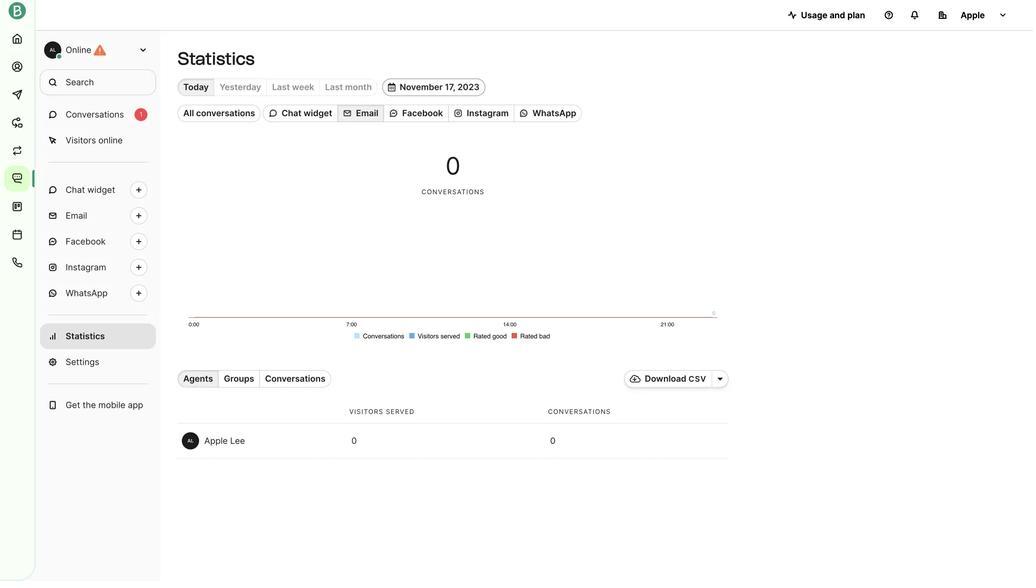Task type: vqa. For each thing, say whether or not it's contained in the screenshot.
the &
no



Task type: locate. For each thing, give the bounding box(es) containing it.
1 vertical spatial email
[[66, 210, 87, 221]]

apple
[[961, 10, 985, 20], [204, 435, 228, 446]]

settings
[[66, 357, 99, 367]]

0 horizontal spatial al
[[50, 47, 56, 53]]

0 vertical spatial facebook
[[402, 108, 443, 118]]

0 vertical spatial widget
[[304, 108, 332, 118]]

apple inside button
[[961, 10, 985, 20]]

0 vertical spatial instagram
[[467, 108, 509, 118]]

all
[[183, 108, 194, 118]]

1 vertical spatial whatsapp
[[66, 288, 108, 298]]

get
[[66, 400, 80, 410]]

0 horizontal spatial apple
[[204, 435, 228, 446]]

0 horizontal spatial chat widget
[[66, 185, 115, 195]]

al left online
[[50, 47, 56, 53]]

chat widget up the email link
[[66, 185, 115, 195]]

1 horizontal spatial widget
[[304, 108, 332, 118]]

lee
[[230, 435, 245, 446]]

facebook inside button
[[402, 108, 443, 118]]

1 vertical spatial apple
[[204, 435, 228, 446]]

1 horizontal spatial conversations
[[265, 373, 325, 384]]

1 horizontal spatial statistics
[[178, 48, 255, 69]]

0 horizontal spatial visitors
[[66, 135, 96, 146]]

widget left email button
[[304, 108, 332, 118]]

17,
[[445, 82, 455, 92]]

1 horizontal spatial conversations
[[422, 188, 484, 196]]

1 vertical spatial chat widget
[[66, 185, 115, 195]]

whatsapp
[[532, 108, 576, 118], [66, 288, 108, 298]]

statistics
[[178, 48, 255, 69], [66, 331, 105, 341]]

0 horizontal spatial statistics
[[66, 331, 105, 341]]

0
[[445, 151, 461, 180], [351, 435, 357, 446], [550, 435, 556, 446]]

facebook down the email link
[[66, 236, 106, 247]]

mobile
[[98, 400, 125, 410]]

1 horizontal spatial whatsapp
[[532, 108, 576, 118]]

get the mobile app link
[[40, 392, 156, 418]]

1 horizontal spatial apple
[[961, 10, 985, 20]]

al for apple lee
[[187, 438, 194, 444]]

0 vertical spatial email
[[356, 108, 378, 118]]

1 horizontal spatial visitors
[[349, 408, 383, 416]]

conversations
[[66, 109, 124, 120], [265, 373, 325, 384], [548, 408, 611, 416]]

widget
[[304, 108, 332, 118], [87, 185, 115, 195]]

1 horizontal spatial email
[[356, 108, 378, 118]]

0 horizontal spatial instagram
[[66, 262, 106, 273]]

chat widget
[[282, 108, 332, 118], [66, 185, 115, 195]]

visitors left online
[[66, 135, 96, 146]]

email button
[[337, 105, 384, 122]]

visitors for visitors online
[[66, 135, 96, 146]]

conversations
[[196, 108, 255, 118], [422, 188, 484, 196]]

widget up the email link
[[87, 185, 115, 195]]

1 vertical spatial conversations
[[265, 373, 325, 384]]

email
[[356, 108, 378, 118], [66, 210, 87, 221]]

al
[[50, 47, 56, 53], [187, 438, 194, 444]]

usage
[[801, 10, 827, 20]]

1 vertical spatial visitors
[[349, 408, 383, 416]]

1 horizontal spatial chat widget
[[282, 108, 332, 118]]

chat widget button
[[263, 105, 337, 122]]

and
[[830, 10, 845, 20]]

0 horizontal spatial facebook
[[66, 236, 106, 247]]

0 horizontal spatial whatsapp
[[66, 288, 108, 298]]

0 horizontal spatial conversations
[[196, 108, 255, 118]]

search link
[[40, 69, 156, 95]]

november 17, 2023
[[400, 82, 480, 92]]

0 vertical spatial chat widget
[[282, 108, 332, 118]]

facebook
[[402, 108, 443, 118], [66, 236, 106, 247]]

1 vertical spatial facebook
[[66, 236, 106, 247]]

0 vertical spatial whatsapp
[[532, 108, 576, 118]]

0 vertical spatial chat
[[282, 108, 301, 118]]

0 vertical spatial conversations
[[196, 108, 255, 118]]

usage and plan
[[801, 10, 865, 20]]

0 vertical spatial apple
[[961, 10, 985, 20]]

today
[[183, 82, 209, 92]]

email down chat widget link
[[66, 210, 87, 221]]

0 horizontal spatial widget
[[87, 185, 115, 195]]

1 horizontal spatial chat
[[282, 108, 301, 118]]

statistics up settings
[[66, 331, 105, 341]]

apple button
[[930, 4, 1016, 26]]

the
[[83, 400, 96, 410]]

2 horizontal spatial conversations
[[548, 408, 611, 416]]

apple lee
[[204, 435, 245, 446]]

1 vertical spatial instagram
[[66, 262, 106, 273]]

download
[[645, 373, 686, 384]]

visitors
[[66, 135, 96, 146], [349, 408, 383, 416]]

chat widget inside button
[[282, 108, 332, 118]]

1 vertical spatial widget
[[87, 185, 115, 195]]

all conversations
[[183, 108, 255, 118]]

chat widget left email button
[[282, 108, 332, 118]]

1 vertical spatial al
[[187, 438, 194, 444]]

email left facebook button
[[356, 108, 378, 118]]

instagram down facebook link
[[66, 262, 106, 273]]

0 vertical spatial al
[[50, 47, 56, 53]]

usage and plan button
[[779, 4, 874, 26]]

1 horizontal spatial instagram
[[467, 108, 509, 118]]

instagram
[[467, 108, 509, 118], [66, 262, 106, 273]]

chat
[[282, 108, 301, 118], [66, 185, 85, 195]]

app
[[128, 400, 143, 410]]

online
[[98, 135, 123, 146]]

statistics up today
[[178, 48, 255, 69]]

facebook down 'november'
[[402, 108, 443, 118]]

1 vertical spatial conversations
[[422, 188, 484, 196]]

1 vertical spatial chat
[[66, 185, 85, 195]]

al left apple lee
[[187, 438, 194, 444]]

1 horizontal spatial facebook
[[402, 108, 443, 118]]

download csv
[[645, 373, 707, 384]]

visitors inside "link"
[[66, 135, 96, 146]]

0 horizontal spatial conversations
[[66, 109, 124, 120]]

0 vertical spatial visitors
[[66, 135, 96, 146]]

visitors for visitors served
[[349, 408, 383, 416]]

instagram down '2023'
[[467, 108, 509, 118]]

1 horizontal spatial al
[[187, 438, 194, 444]]

whatsapp button
[[514, 105, 582, 122]]

facebook button
[[384, 105, 448, 122]]

statistics link
[[40, 323, 156, 349]]

visitors left served
[[349, 408, 383, 416]]



Task type: describe. For each thing, give the bounding box(es) containing it.
conversations button
[[259, 370, 331, 388]]

today button
[[178, 79, 214, 96]]

2 vertical spatial conversations
[[548, 408, 611, 416]]

email inside button
[[356, 108, 378, 118]]

visitors online
[[66, 135, 123, 146]]

groups
[[224, 373, 254, 384]]

widget inside button
[[304, 108, 332, 118]]

november 17, 2023 button
[[382, 79, 485, 96]]

whatsapp inside button
[[532, 108, 576, 118]]

agents
[[183, 373, 213, 384]]

visitors online link
[[40, 128, 156, 153]]

november
[[400, 82, 443, 92]]

agents button
[[178, 370, 218, 388]]

0 horizontal spatial 0
[[351, 435, 357, 446]]

conversations inside button
[[196, 108, 255, 118]]

all conversations button
[[178, 105, 261, 122]]

visitors served
[[349, 408, 415, 416]]

1
[[139, 111, 142, 118]]

settings link
[[40, 349, 156, 375]]

instagram inside button
[[467, 108, 509, 118]]

email link
[[40, 203, 156, 229]]

plan
[[847, 10, 865, 20]]

instagram link
[[40, 254, 156, 280]]

conversations inside button
[[265, 373, 325, 384]]

online
[[66, 45, 91, 55]]

0 vertical spatial conversations
[[66, 109, 124, 120]]

0 horizontal spatial email
[[66, 210, 87, 221]]

2 horizontal spatial 0
[[550, 435, 556, 446]]

0 vertical spatial statistics
[[178, 48, 255, 69]]

1 vertical spatial statistics
[[66, 331, 105, 341]]

facebook link
[[40, 229, 156, 254]]

whatsapp link
[[40, 280, 156, 306]]

instagram button
[[448, 105, 514, 122]]

0 horizontal spatial chat
[[66, 185, 85, 195]]

2023
[[457, 82, 480, 92]]

al for online
[[50, 47, 56, 53]]

chat inside button
[[282, 108, 301, 118]]

chat widget link
[[40, 177, 156, 203]]

search
[[66, 77, 94, 87]]

csv
[[689, 374, 707, 384]]

apple for apple lee
[[204, 435, 228, 446]]

solo image
[[717, 375, 723, 383]]

apple for apple
[[961, 10, 985, 20]]

served
[[386, 408, 415, 416]]

get the mobile app
[[66, 400, 143, 410]]

groups button
[[218, 370, 259, 388]]

1 horizontal spatial 0
[[445, 151, 461, 180]]



